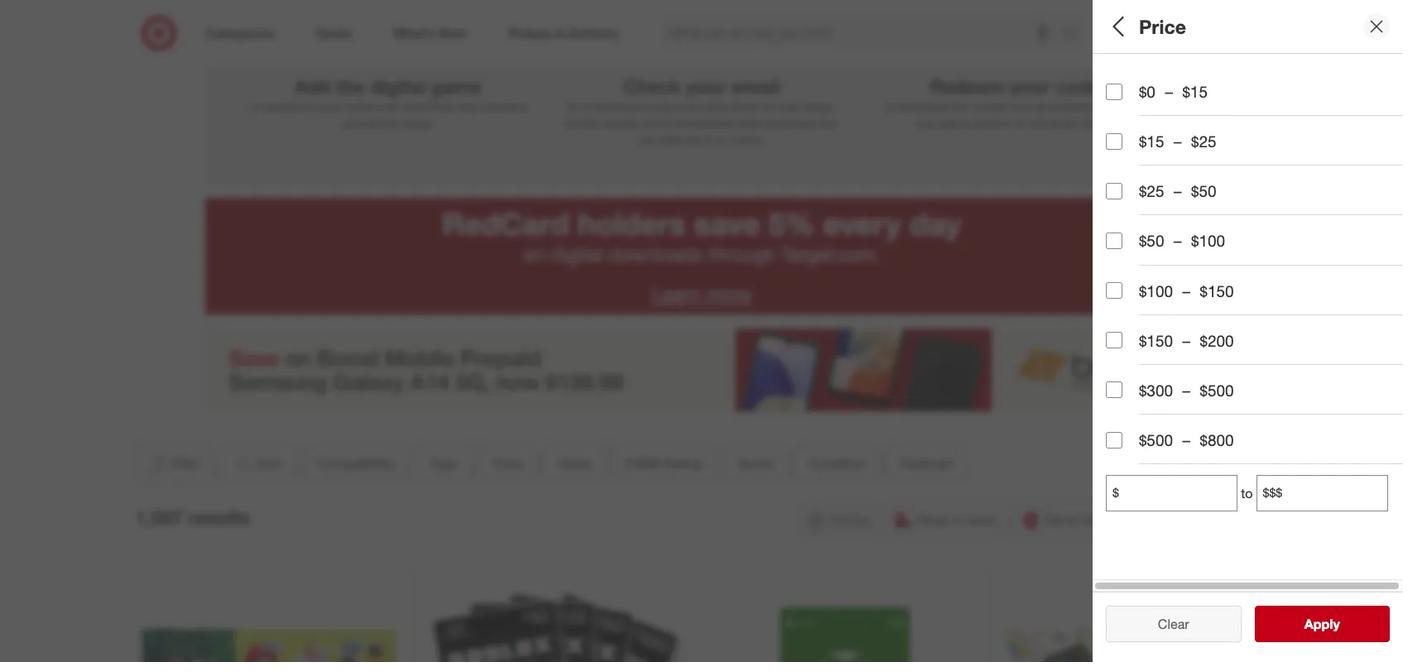 Task type: locate. For each thing, give the bounding box(es) containing it.
game left system
[[942, 116, 971, 130]]

$15
[[1183, 82, 1208, 101], [1140, 132, 1165, 151]]

all filters
[[1107, 15, 1186, 38]]

0 vertical spatial genre
[[1107, 361, 1152, 380]]

0 vertical spatial type button
[[1107, 112, 1391, 170]]

results right see
[[1315, 616, 1358, 633]]

$300
[[1140, 381, 1174, 400]]

the down redeem
[[952, 99, 969, 113]]

code inside check your email for a download code and instructions on next steps. emails usually arrive immediately after purchase, but can take up to 4+ hours.
[[648, 99, 674, 113]]

your
[[686, 75, 726, 98], [1011, 75, 1051, 98], [319, 99, 342, 113], [916, 116, 939, 130]]

2 horizontal spatial the
[[952, 99, 969, 113]]

price dialog
[[1093, 0, 1404, 663]]

2 and from the left
[[677, 99, 697, 113]]

clear inside all filters dialog
[[1150, 616, 1182, 633]]

to
[[306, 99, 316, 113], [885, 99, 895, 113], [1136, 99, 1146, 113], [703, 132, 713, 146], [1242, 485, 1254, 502]]

game inside add the digital game or content to your online cart and follow the checkout process as usual.
[[431, 75, 482, 98]]

0 horizontal spatial digital
[[370, 75, 426, 98]]

the inside redeem your code to download the content you purchased directly to your game system or computer. enjoy!
[[952, 99, 969, 113]]

rating inside all filters dialog
[[1154, 303, 1203, 322]]

0 vertical spatial featured
[[901, 455, 953, 472]]

esrb rating inside all filters dialog
[[1107, 303, 1203, 322]]

0 vertical spatial $100
[[1192, 231, 1226, 250]]

1 horizontal spatial digital
[[551, 243, 603, 267]]

all
[[1107, 15, 1129, 38]]

1 horizontal spatial compatibility
[[1107, 71, 1206, 90]]

clear
[[1150, 616, 1182, 633], [1159, 616, 1190, 633]]

digital up cart
[[370, 75, 426, 98]]

1 horizontal spatial and
[[677, 99, 697, 113]]

1 horizontal spatial or
[[1015, 116, 1025, 130]]

$100
[[1192, 231, 1226, 250], [1140, 281, 1174, 300]]

your up instructions
[[686, 75, 726, 98]]

content
[[263, 99, 303, 113], [972, 99, 1011, 113]]

1 vertical spatial deals button
[[544, 445, 605, 482]]

compatibility button inside all filters dialog
[[1107, 54, 1391, 112]]

all
[[1185, 616, 1198, 633]]

1 horizontal spatial $15
[[1183, 82, 1208, 101]]

for
[[567, 99, 581, 113]]

your inside check your email for a download code and instructions on next steps. emails usually arrive immediately after purchase, but can take up to 4+ hours.
[[686, 75, 726, 98]]

featured button up shop
[[887, 445, 967, 482]]

1 horizontal spatial download
[[898, 99, 949, 113]]

compatibility inside all filters dialog
[[1107, 71, 1206, 90]]

downloads
[[608, 243, 703, 267]]

check
[[623, 75, 681, 98]]

digital inside add the digital game or content to your online cart and follow the checkout process as usual.
[[370, 75, 426, 98]]

1,557
[[135, 506, 183, 530]]

0 horizontal spatial genre
[[737, 455, 774, 472]]

to right the up
[[703, 132, 713, 146]]

1 horizontal spatial deals
[[1107, 245, 1149, 264]]

$500
[[1201, 381, 1235, 400], [1140, 431, 1174, 450]]

$150 right $150  –  $200 checkbox in the right bottom of the page
[[1140, 331, 1174, 350]]

content up system
[[972, 99, 1011, 113]]

results inside button
[[1315, 616, 1358, 633]]

$15 right $15  –  $25 option
[[1140, 132, 1165, 151]]

1 horizontal spatial $500
[[1201, 381, 1235, 400]]

and inside add the digital game or content to your online cart and follow the checkout process as usual.
[[403, 99, 423, 113]]

$50 right $50  –  $100 option
[[1140, 231, 1165, 250]]

0 horizontal spatial type button
[[416, 445, 472, 482]]

deals inside all filters dialog
[[1107, 245, 1149, 264]]

search
[[1055, 26, 1095, 43]]

emails
[[566, 116, 600, 130]]

What can we help you find? suggestions appear below search field
[[660, 15, 1067, 51]]

0 horizontal spatial featured button
[[887, 445, 967, 482]]

the
[[336, 75, 365, 98], [460, 99, 476, 113], [952, 99, 969, 113]]

0 vertical spatial type
[[1107, 129, 1142, 148]]

next
[[780, 99, 802, 113]]

1 horizontal spatial $150
[[1201, 281, 1235, 300]]

0 horizontal spatial featured
[[901, 455, 953, 472]]

add the digital game or content to your online cart and follow the checkout process as usual.
[[250, 75, 527, 130]]

rating
[[1154, 303, 1203, 322], [664, 455, 702, 472]]

and inside check your email for a download code and instructions on next steps. emails usually arrive immediately after purchase, but can take up to 4+ hours.
[[677, 99, 697, 113]]

$150
[[1201, 281, 1235, 300], [1140, 331, 1174, 350]]

0 horizontal spatial esrb rating button
[[612, 445, 717, 482]]

deals
[[1107, 245, 1149, 264], [558, 455, 591, 472]]

0 vertical spatial game
[[431, 75, 482, 98]]

xbox gift card (digital) image
[[718, 574, 973, 663], [718, 574, 973, 663]]

add
[[294, 75, 331, 98]]

1 horizontal spatial condition
[[1107, 419, 1179, 438]]

1 horizontal spatial compatibility button
[[1107, 54, 1391, 112]]

0 vertical spatial price
[[1140, 15, 1187, 38]]

1 horizontal spatial genre
[[1107, 361, 1152, 380]]

on down redcard on the left top
[[524, 243, 546, 267]]

1 vertical spatial featured
[[1107, 477, 1173, 496]]

your down the add
[[319, 99, 342, 113]]

condition up pickup button
[[808, 455, 866, 472]]

price button
[[1107, 170, 1391, 228], [479, 445, 537, 482]]

condition inside all filters dialog
[[1107, 419, 1179, 438]]

0 horizontal spatial the
[[336, 75, 365, 98]]

0 horizontal spatial esrb
[[626, 455, 661, 472]]

condition down $300
[[1107, 419, 1179, 438]]

your up you at the right of the page
[[1011, 75, 1051, 98]]

genre button
[[1107, 344, 1391, 402], [723, 445, 788, 482]]

in
[[953, 512, 963, 528]]

1 vertical spatial genre button
[[723, 445, 788, 482]]

price inside all filters dialog
[[1107, 187, 1145, 206]]

or inside add the digital game or content to your online cart and follow the checkout process as usual.
[[250, 99, 260, 113]]

and up usual.
[[403, 99, 423, 113]]

0 horizontal spatial and
[[403, 99, 423, 113]]

1 vertical spatial $25
[[1140, 182, 1165, 201]]

clear inside price dialog
[[1159, 616, 1190, 633]]

$500 down sponsored
[[1140, 431, 1174, 450]]

1 vertical spatial on
[[524, 243, 546, 267]]

0 horizontal spatial $25
[[1140, 182, 1165, 201]]

1 horizontal spatial price button
[[1107, 170, 1391, 228]]

1 horizontal spatial results
[[1315, 616, 1358, 633]]

the right follow
[[460, 99, 476, 113]]

$100 up $100  –  $150
[[1192, 231, 1226, 250]]

condition
[[1107, 419, 1179, 438], [808, 455, 866, 472]]

game up follow
[[431, 75, 482, 98]]

code up arrive
[[648, 99, 674, 113]]

on left the next
[[764, 99, 777, 113]]

redeem your code to download the content you purchased directly to your game system or computer. enjoy!
[[885, 75, 1146, 130]]

0 horizontal spatial price button
[[479, 445, 537, 482]]

to up shipping
[[1242, 485, 1254, 502]]

game
[[431, 75, 482, 98], [942, 116, 971, 130]]

1 content from the left
[[263, 99, 303, 113]]

results right 1,557
[[188, 506, 250, 530]]

enjoy!
[[1083, 116, 1115, 130]]

1 horizontal spatial esrb rating
[[1107, 303, 1203, 322]]

1 vertical spatial $15
[[1140, 132, 1165, 151]]

shop in store button
[[887, 502, 1008, 538]]

$25 right $25  –  $50 option
[[1140, 182, 1165, 201]]

$100 right $100  –  $150 checkbox
[[1140, 281, 1174, 300]]

1 horizontal spatial $100
[[1192, 231, 1226, 250]]

0 horizontal spatial results
[[188, 506, 250, 530]]

0 vertical spatial $25
[[1192, 132, 1217, 151]]

type
[[1107, 129, 1142, 148], [430, 455, 458, 472]]

condition button down $300  –  $500
[[1107, 402, 1391, 460]]

super mario party - nintendo switch image
[[1006, 574, 1262, 663], [1006, 574, 1262, 663]]

sponsored
[[1150, 412, 1199, 425]]

2 content from the left
[[972, 99, 1011, 113]]

pickup
[[830, 512, 870, 528]]

$500  –  $800 checkbox
[[1107, 432, 1123, 449]]

0 vertical spatial results
[[188, 506, 250, 530]]

0 horizontal spatial deals
[[558, 455, 591, 472]]

0 vertical spatial deals
[[1107, 245, 1149, 264]]

$25
[[1192, 132, 1217, 151], [1140, 182, 1165, 201]]

genre
[[1107, 361, 1152, 380], [737, 455, 774, 472]]

content inside add the digital game or content to your online cart and follow the checkout process as usual.
[[263, 99, 303, 113]]

0 vertical spatial or
[[250, 99, 260, 113]]

download up usually
[[594, 99, 645, 113]]

0 horizontal spatial on
[[524, 243, 546, 267]]

$150 up $200
[[1201, 281, 1235, 300]]

0 horizontal spatial condition
[[808, 455, 866, 472]]

0 horizontal spatial esrb rating
[[626, 455, 702, 472]]

1,557 results
[[135, 506, 250, 530]]

1 vertical spatial compatibility
[[317, 455, 395, 472]]

1 horizontal spatial content
[[972, 99, 1011, 113]]

type button
[[1107, 112, 1391, 170], [416, 445, 472, 482]]

same
[[1045, 512, 1079, 528]]

2 clear from the left
[[1159, 616, 1190, 633]]

1 vertical spatial type
[[430, 455, 458, 472]]

0 horizontal spatial code
[[648, 99, 674, 113]]

content down the add
[[263, 99, 303, 113]]

download
[[594, 99, 645, 113], [898, 99, 949, 113]]

$500 down $200
[[1201, 381, 1235, 400]]

shop
[[918, 512, 949, 528]]

0 vertical spatial compatibility button
[[1107, 54, 1391, 112]]

same day delivery button
[[1014, 502, 1168, 538]]

download down redeem
[[898, 99, 949, 113]]

$15 right the $0
[[1183, 82, 1208, 101]]

1 clear from the left
[[1150, 616, 1182, 633]]

0 horizontal spatial or
[[250, 99, 260, 113]]

0 vertical spatial deals button
[[1107, 228, 1391, 286]]

and
[[403, 99, 423, 113], [677, 99, 697, 113]]

code inside redeem your code to download the content you purchased directly to your game system or computer. enjoy!
[[1056, 75, 1101, 98]]

featured button
[[887, 445, 967, 482], [1107, 460, 1391, 518]]

1 horizontal spatial type button
[[1107, 112, 1391, 170]]

to down the add
[[306, 99, 316, 113]]

1 vertical spatial genre
[[737, 455, 774, 472]]

and up 'immediately'
[[677, 99, 697, 113]]

to right steps.
[[885, 99, 895, 113]]

1 vertical spatial price button
[[479, 445, 537, 482]]

0 vertical spatial condition
[[1107, 419, 1179, 438]]

1 vertical spatial $500
[[1140, 431, 1174, 450]]

featured up delivery in the right bottom of the page
[[1107, 477, 1173, 496]]

1 vertical spatial esrb rating
[[626, 455, 702, 472]]

1 vertical spatial price
[[1107, 187, 1145, 206]]

results
[[188, 506, 250, 530], [1315, 616, 1358, 633]]

0 horizontal spatial game
[[431, 75, 482, 98]]

esrb rating button
[[1107, 286, 1391, 344], [612, 445, 717, 482]]

1 and from the left
[[403, 99, 423, 113]]

your inside add the digital game or content to your online cart and follow the checkout process as usual.
[[319, 99, 342, 113]]

featured button down "$800"
[[1107, 460, 1391, 518]]

0 horizontal spatial rating
[[664, 455, 702, 472]]

compatibility button
[[1107, 54, 1391, 112], [303, 445, 409, 482]]

through
[[709, 243, 776, 267]]

$800
[[1201, 431, 1235, 450]]

condition button up pickup button
[[794, 445, 880, 482]]

digital down the holders
[[551, 243, 603, 267]]

0 vertical spatial price button
[[1107, 170, 1391, 228]]

esrb
[[1107, 303, 1149, 322], [626, 455, 661, 472]]

code
[[1056, 75, 1101, 98], [648, 99, 674, 113]]

1 horizontal spatial featured
[[1107, 477, 1173, 496]]

1 vertical spatial condition
[[808, 455, 866, 472]]

pickup button
[[799, 502, 881, 538]]

0 horizontal spatial type
[[430, 455, 458, 472]]

delivery
[[1109, 512, 1157, 528]]

1 horizontal spatial on
[[764, 99, 777, 113]]

None text field
[[1107, 476, 1238, 512], [1257, 476, 1389, 512], [1107, 476, 1238, 512], [1257, 476, 1389, 512]]

or inside redeem your code to download the content you purchased directly to your game system or computer. enjoy!
[[1015, 116, 1025, 130]]

the up online
[[336, 75, 365, 98]]

learn
[[652, 283, 701, 307]]

1 horizontal spatial genre button
[[1107, 344, 1391, 402]]

2 download from the left
[[898, 99, 949, 113]]

every
[[823, 205, 902, 242]]

0 horizontal spatial download
[[594, 99, 645, 113]]

1 vertical spatial rating
[[664, 455, 702, 472]]

more
[[707, 283, 751, 307]]

0 horizontal spatial $50
[[1140, 231, 1165, 250]]

0 vertical spatial esrb rating
[[1107, 303, 1203, 322]]

1 horizontal spatial type
[[1107, 129, 1142, 148]]

deals button
[[1107, 228, 1391, 286], [544, 445, 605, 482]]

or
[[250, 99, 260, 113], [1015, 116, 1025, 130]]

digital
[[370, 75, 426, 98], [551, 243, 603, 267]]

0 vertical spatial on
[[764, 99, 777, 113]]

after
[[740, 116, 764, 130]]

new super mario bros u deluxe - nintendo switch image
[[142, 574, 397, 663], [142, 574, 397, 663]]

$50 up $50  –  $100
[[1192, 182, 1217, 201]]

featured up shop
[[901, 455, 953, 472]]

1 horizontal spatial code
[[1056, 75, 1101, 98]]

up
[[686, 132, 700, 146]]

1
[[382, 14, 395, 44]]

advertisement region
[[205, 329, 1199, 411]]

code up the purchased
[[1056, 75, 1101, 98]]

1 horizontal spatial rating
[[1154, 303, 1203, 322]]

0 vertical spatial genre button
[[1107, 344, 1391, 402]]

0 horizontal spatial compatibility button
[[303, 445, 409, 482]]

$50  –  $100 checkbox
[[1107, 233, 1123, 249]]

1 vertical spatial results
[[1315, 616, 1358, 633]]

redcard
[[442, 205, 570, 242]]

0 vertical spatial $500
[[1201, 381, 1235, 400]]

$25 up $25  –  $50
[[1192, 132, 1217, 151]]

0 horizontal spatial $15
[[1140, 132, 1165, 151]]

1 horizontal spatial $50
[[1192, 182, 1217, 201]]

to inside add the digital game or content to your online cart and follow the checkout process as usual.
[[306, 99, 316, 113]]

filters
[[1135, 15, 1186, 38]]

but
[[821, 116, 838, 130]]

0 horizontal spatial $100
[[1140, 281, 1174, 300]]

1 download from the left
[[594, 99, 645, 113]]



Task type: vqa. For each thing, say whether or not it's contained in the screenshot.
top the Genre button
yes



Task type: describe. For each thing, give the bounding box(es) containing it.
1 vertical spatial digital
[[551, 243, 603, 267]]

see
[[1288, 616, 1312, 633]]

0 horizontal spatial condition button
[[794, 445, 880, 482]]

follow
[[426, 99, 456, 113]]

arrive
[[642, 116, 671, 130]]

learn more
[[652, 283, 751, 307]]

$100  –  $150
[[1140, 281, 1235, 300]]

1 vertical spatial compatibility button
[[303, 445, 409, 482]]

3
[[1009, 14, 1022, 44]]

your down redeem
[[916, 116, 939, 130]]

day
[[1083, 512, 1106, 528]]

on digital downloads through target.com.
[[524, 243, 880, 267]]

to inside price dialog
[[1242, 485, 1254, 502]]

holders
[[578, 205, 686, 242]]

0 horizontal spatial compatibility
[[317, 455, 395, 472]]

day
[[910, 205, 962, 242]]

shipping
[[1205, 512, 1258, 528]]

1 horizontal spatial the
[[460, 99, 476, 113]]

$100  –  $150 checkbox
[[1107, 283, 1123, 299]]

0 vertical spatial $50
[[1192, 182, 1217, 201]]

to right "directly"
[[1136, 99, 1146, 113]]

online
[[345, 99, 376, 113]]

clear for clear all
[[1150, 616, 1182, 633]]

redeem
[[930, 75, 1005, 98]]

on inside check your email for a download code and instructions on next steps. emails usually arrive immediately after purchase, but can take up to 4+ hours.
[[764, 99, 777, 113]]

$0
[[1140, 82, 1156, 101]]

computer.
[[1028, 116, 1080, 130]]

apply button
[[1255, 606, 1391, 643]]

same day delivery
[[1045, 512, 1157, 528]]

all filters dialog
[[1093, 0, 1404, 663]]

see results
[[1288, 616, 1358, 633]]

a
[[584, 99, 591, 113]]

5%
[[769, 205, 815, 242]]

esrb inside all filters dialog
[[1107, 303, 1149, 322]]

$0  –  $15 checkbox
[[1107, 83, 1123, 100]]

$300  –  $500 checkbox
[[1107, 382, 1123, 399]]

roblox gift card image
[[430, 574, 685, 663]]

$200
[[1201, 331, 1235, 350]]

0 horizontal spatial genre button
[[723, 445, 788, 482]]

process
[[343, 116, 385, 130]]

clear button
[[1107, 606, 1242, 643]]

immediately
[[674, 116, 737, 130]]

instructions
[[700, 99, 760, 113]]

$150  –  $200 checkbox
[[1107, 332, 1123, 349]]

$50  –  $100
[[1140, 231, 1226, 250]]

redcard holders save 5% every day
[[442, 205, 962, 242]]

$300  –  $500
[[1140, 381, 1235, 400]]

1 vertical spatial $50
[[1140, 231, 1165, 250]]

1 vertical spatial deals
[[558, 455, 591, 472]]

type inside all filters dialog
[[1107, 129, 1142, 148]]

game inside redeem your code to download the content you purchased directly to your game system or computer. enjoy!
[[942, 116, 971, 130]]

clear all
[[1150, 616, 1198, 633]]

clear for clear
[[1159, 616, 1190, 633]]

store
[[967, 512, 997, 528]]

$15  –  $25
[[1140, 132, 1217, 151]]

search button
[[1055, 15, 1095, 55]]

2 vertical spatial price
[[493, 455, 523, 472]]

1 vertical spatial type button
[[416, 445, 472, 482]]

directly
[[1095, 99, 1133, 113]]

1 vertical spatial esrb
[[626, 455, 661, 472]]

shipping button
[[1174, 502, 1268, 538]]

purchased
[[1037, 99, 1092, 113]]

check your email for a download code and instructions on next steps. emails usually arrive immediately after purchase, but can take up to 4+ hours.
[[566, 75, 838, 146]]

1 horizontal spatial featured button
[[1107, 460, 1391, 518]]

hours.
[[733, 132, 765, 146]]

shop in store
[[918, 512, 997, 528]]

to inside check your email for a download code and instructions on next steps. emails usually arrive immediately after purchase, but can take up to 4+ hours.
[[703, 132, 713, 146]]

genre inside all filters dialog
[[1107, 361, 1152, 380]]

usually
[[603, 116, 639, 130]]

filter button
[[135, 445, 213, 482]]

1 vertical spatial esrb rating button
[[612, 445, 717, 482]]

clear all button
[[1107, 606, 1242, 643]]

see results button
[[1255, 606, 1391, 643]]

can
[[639, 132, 658, 146]]

system
[[974, 116, 1011, 130]]

steps.
[[805, 99, 837, 113]]

filter
[[171, 455, 200, 472]]

$15  –  $25 checkbox
[[1107, 133, 1123, 150]]

purchase,
[[767, 116, 818, 130]]

download inside check your email for a download code and instructions on next steps. emails usually arrive immediately after purchase, but can take up to 4+ hours.
[[594, 99, 645, 113]]

usual.
[[403, 116, 433, 130]]

price inside price dialog
[[1140, 15, 1187, 38]]

$0  –  $15
[[1140, 82, 1208, 101]]

0 horizontal spatial deals button
[[544, 445, 605, 482]]

featured inside all filters dialog
[[1107, 477, 1173, 496]]

$150  –  $200
[[1140, 331, 1235, 350]]

take
[[661, 132, 683, 146]]

email
[[732, 75, 781, 98]]

$500  –  $800
[[1140, 431, 1235, 450]]

download inside redeem your code to download the content you purchased directly to your game system or computer. enjoy!
[[898, 99, 949, 113]]

results for 1,557 results
[[188, 506, 250, 530]]

4+
[[716, 132, 730, 146]]

checkout
[[479, 99, 527, 113]]

sort
[[256, 455, 282, 472]]

results for see results
[[1315, 616, 1358, 633]]

0 vertical spatial $150
[[1201, 281, 1235, 300]]

sort button
[[219, 445, 296, 482]]

target.com.
[[781, 243, 880, 267]]

you
[[1015, 99, 1033, 113]]

$25  –  $50 checkbox
[[1107, 183, 1123, 199]]

cart
[[379, 99, 400, 113]]

0 vertical spatial $15
[[1183, 82, 1208, 101]]

1 horizontal spatial esrb rating button
[[1107, 286, 1391, 344]]

content inside redeem your code to download the content you purchased directly to your game system or computer. enjoy!
[[972, 99, 1011, 113]]

1 horizontal spatial condition button
[[1107, 402, 1391, 460]]

1 vertical spatial $100
[[1140, 281, 1174, 300]]

1 horizontal spatial $25
[[1192, 132, 1217, 151]]

2
[[695, 14, 709, 44]]

apply
[[1305, 616, 1341, 633]]

$25  –  $50
[[1140, 182, 1217, 201]]

as
[[388, 116, 400, 130]]

1 vertical spatial $150
[[1140, 331, 1174, 350]]



